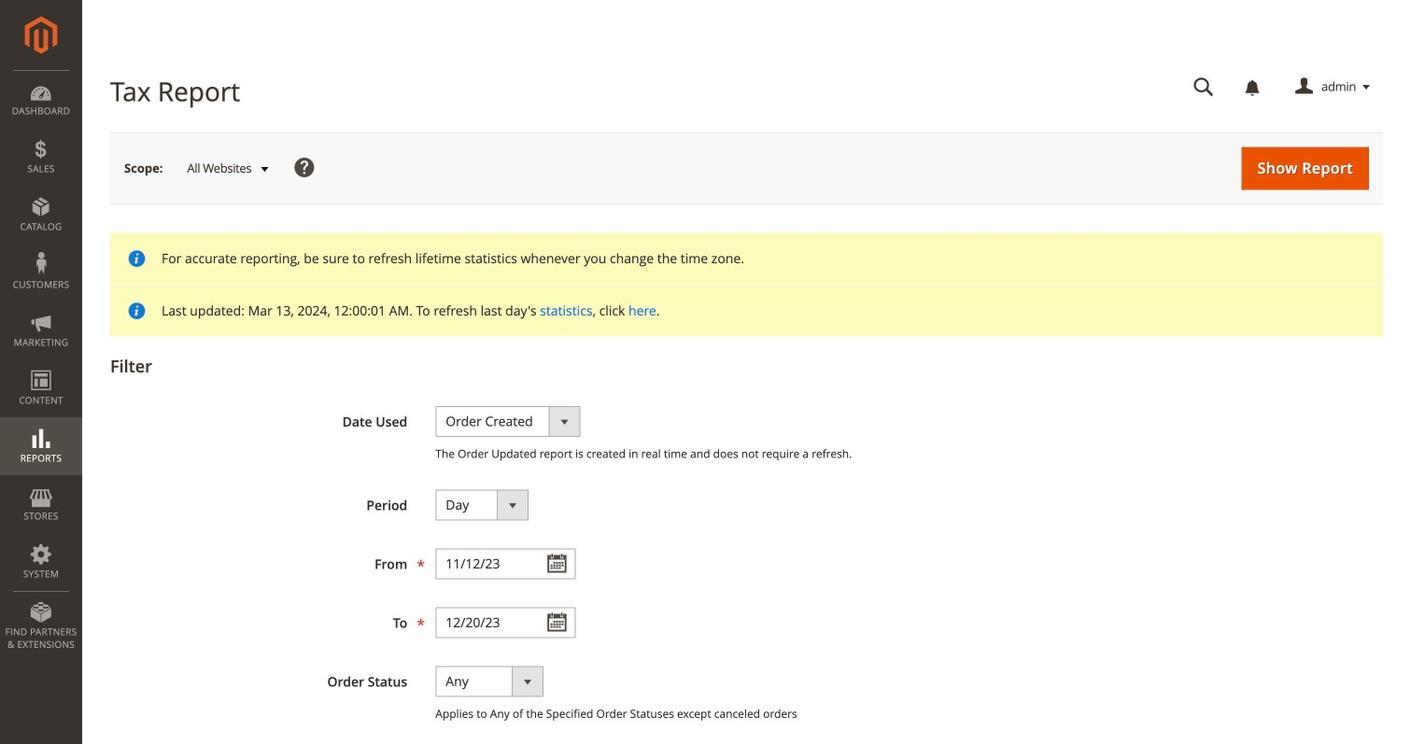 Task type: locate. For each thing, give the bounding box(es) containing it.
None text field
[[1181, 71, 1228, 104], [436, 549, 576, 580], [1181, 71, 1228, 104], [436, 549, 576, 580]]

None text field
[[436, 608, 576, 638]]

menu bar
[[0, 70, 82, 661]]

magento admin panel image
[[25, 16, 57, 54]]



